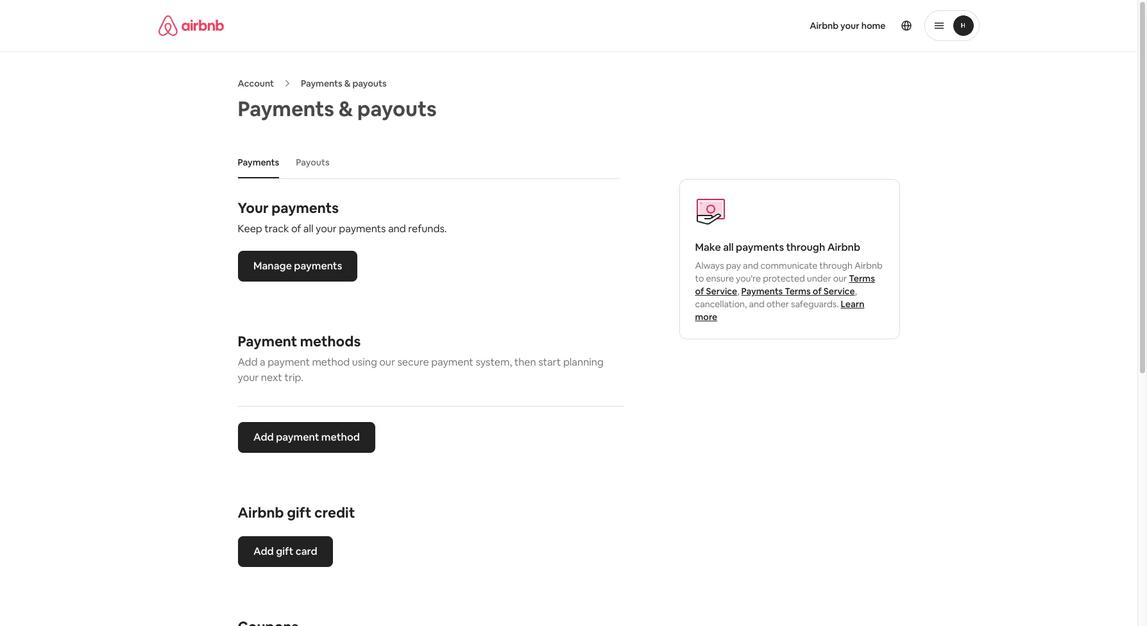 Task type: locate. For each thing, give the bounding box(es) containing it.
and inside always pay and communicate through airbnb to ensure you're protected under our
[[744, 260, 759, 272]]

1 vertical spatial payments & payouts
[[238, 96, 437, 122]]

1 vertical spatial through
[[820, 260, 853, 272]]

learn
[[841, 299, 865, 310]]

add payment method
[[253, 431, 360, 444]]

1 vertical spatial our
[[380, 356, 395, 369]]

0 vertical spatial and
[[388, 222, 406, 236]]

payments
[[272, 199, 339, 217], [339, 222, 386, 236], [736, 241, 785, 254], [294, 259, 342, 273]]

and
[[388, 222, 406, 236], [744, 260, 759, 272], [749, 299, 765, 310]]

, inside , cancellation, and other safeguards.
[[856, 286, 858, 297]]

1 service from the left
[[707, 286, 738, 297]]

payment down trip.
[[276, 431, 319, 444]]

1 vertical spatial gift
[[276, 545, 293, 559]]

payments terms of service link
[[742, 286, 856, 297]]

your
[[841, 20, 860, 31], [316, 222, 337, 236], [238, 371, 259, 385]]

all right "track"
[[304, 222, 314, 236]]

add inside add payment method button
[[253, 431, 274, 444]]

cancellation,
[[696, 299, 748, 310]]

0 vertical spatial all
[[304, 222, 314, 236]]

payment methods add a payment method using our secure payment system, then start planning your next trip.
[[238, 333, 604, 385]]

our right under
[[834, 273, 848, 284]]

0 horizontal spatial of
[[291, 222, 301, 236]]

profile element
[[585, 0, 980, 51]]

tab list
[[231, 146, 620, 178]]

0 vertical spatial method
[[312, 356, 350, 369]]

airbnb
[[810, 20, 839, 31], [828, 241, 861, 254], [855, 260, 883, 272], [238, 504, 284, 522]]

terms
[[850, 273, 876, 284], [785, 286, 811, 297]]

our inside always pay and communicate through airbnb to ensure you're protected under our
[[834, 273, 848, 284]]

through inside always pay and communicate through airbnb to ensure you're protected under our
[[820, 260, 853, 272]]

your
[[238, 199, 269, 217]]

add down next
[[253, 431, 274, 444]]

1 horizontal spatial ,
[[856, 286, 858, 297]]

, for , cancellation, and other safeguards.
[[856, 286, 858, 297]]

all up pay
[[724, 241, 734, 254]]

of
[[291, 222, 301, 236], [696, 286, 705, 297], [813, 286, 822, 297]]

,
[[738, 286, 740, 297], [856, 286, 858, 297]]

gift left credit
[[287, 504, 312, 522]]

, up the "learn"
[[856, 286, 858, 297]]

, cancellation, and other safeguards.
[[696, 286, 858, 310]]

payments
[[301, 78, 343, 89], [238, 96, 335, 122], [238, 157, 279, 168], [742, 286, 783, 297]]

add inside add gift card link
[[253, 545, 274, 559]]

our
[[834, 273, 848, 284], [380, 356, 395, 369]]

2 horizontal spatial of
[[813, 286, 822, 297]]

1 vertical spatial your
[[316, 222, 337, 236]]

tab list containing payments
[[231, 146, 620, 178]]

2 vertical spatial your
[[238, 371, 259, 385]]

payment right secure
[[432, 356, 474, 369]]

add
[[238, 356, 258, 369], [253, 431, 274, 444], [253, 545, 274, 559]]

your inside profile element
[[841, 20, 860, 31]]

learn more
[[696, 299, 865, 323]]

0 vertical spatial your
[[841, 20, 860, 31]]

1 vertical spatial all
[[724, 241, 734, 254]]

airbnb your home
[[810, 20, 886, 31]]

add left card
[[253, 545, 274, 559]]

, payments terms of service
[[738, 286, 856, 297]]

planning
[[564, 356, 604, 369]]

payouts
[[296, 157, 330, 168]]

0 vertical spatial terms
[[850, 273, 876, 284]]

then
[[515, 356, 537, 369]]

1 horizontal spatial your
[[316, 222, 337, 236]]

and left the other
[[749, 299, 765, 310]]

your left next
[[238, 371, 259, 385]]

and inside , cancellation, and other safeguards.
[[749, 299, 765, 310]]

1 vertical spatial terms
[[785, 286, 811, 297]]

1 horizontal spatial terms
[[850, 273, 876, 284]]

through
[[787, 241, 826, 254], [820, 260, 853, 272]]

1 horizontal spatial our
[[834, 273, 848, 284]]

airbnb gift credit
[[238, 504, 355, 522]]

of right "track"
[[291, 222, 301, 236]]

payment inside button
[[276, 431, 319, 444]]

through up communicate
[[787, 241, 826, 254]]

and up you're
[[744, 260, 759, 272]]

2 , from the left
[[856, 286, 858, 297]]

2 vertical spatial add
[[253, 545, 274, 559]]

keep
[[238, 222, 262, 236]]

0 horizontal spatial your
[[238, 371, 259, 385]]

0 vertical spatial gift
[[287, 504, 312, 522]]

0 horizontal spatial terms
[[785, 286, 811, 297]]

service
[[707, 286, 738, 297], [824, 286, 856, 297]]

of down under
[[813, 286, 822, 297]]

service up the "learn"
[[824, 286, 856, 297]]

and inside your payments keep track of all your payments and refunds.
[[388, 222, 406, 236]]

1 vertical spatial method
[[321, 431, 360, 444]]

payments inside payments button
[[238, 157, 279, 168]]

make all payments through airbnb
[[696, 241, 861, 254]]

home
[[862, 20, 886, 31]]

of down to
[[696, 286, 705, 297]]

payouts
[[353, 78, 387, 89], [358, 96, 437, 122]]

1 horizontal spatial service
[[824, 286, 856, 297]]

1 vertical spatial &
[[339, 96, 353, 122]]

and left refunds.
[[388, 222, 406, 236]]

1 vertical spatial and
[[744, 260, 759, 272]]

method
[[312, 356, 350, 369], [321, 431, 360, 444]]

0 horizontal spatial service
[[707, 286, 738, 297]]

0 vertical spatial our
[[834, 273, 848, 284]]

all
[[304, 222, 314, 236], [724, 241, 734, 254]]

add inside the payment methods add a payment method using our secure payment system, then start planning your next trip.
[[238, 356, 258, 369]]

add left the a at the bottom of the page
[[238, 356, 258, 369]]

airbnb your home link
[[803, 12, 894, 39]]

terms up the "learn"
[[850, 273, 876, 284]]

0 vertical spatial add
[[238, 356, 258, 369]]

refunds.
[[408, 222, 447, 236]]

terms down the "protected"
[[785, 286, 811, 297]]

0 vertical spatial through
[[787, 241, 826, 254]]

using
[[352, 356, 377, 369]]

1 vertical spatial add
[[253, 431, 274, 444]]

service up cancellation,
[[707, 286, 738, 297]]

secure
[[398, 356, 429, 369]]

gift
[[287, 504, 312, 522], [276, 545, 293, 559]]

airbnb up the "learn"
[[855, 260, 883, 272]]

1 , from the left
[[738, 286, 740, 297]]

, down you're
[[738, 286, 740, 297]]

airbnb left home
[[810, 20, 839, 31]]

add for add payment method
[[253, 431, 274, 444]]

0 horizontal spatial all
[[304, 222, 314, 236]]

and for always pay and communicate through airbnb to ensure you're protected under our
[[744, 260, 759, 272]]

0 vertical spatial &
[[345, 78, 351, 89]]

1 horizontal spatial of
[[696, 286, 705, 297]]

account link
[[238, 78, 274, 89]]

1 horizontal spatial all
[[724, 241, 734, 254]]

through up under
[[820, 260, 853, 272]]

methods
[[300, 333, 361, 351]]

0 horizontal spatial ,
[[738, 286, 740, 297]]

0 horizontal spatial our
[[380, 356, 395, 369]]

&
[[345, 78, 351, 89], [339, 96, 353, 122]]

your up manage payments on the top of the page
[[316, 222, 337, 236]]

payment
[[268, 356, 310, 369], [432, 356, 474, 369], [276, 431, 319, 444]]

our right using
[[380, 356, 395, 369]]

terms inside the terms of service
[[850, 273, 876, 284]]

2 horizontal spatial your
[[841, 20, 860, 31]]

your left home
[[841, 20, 860, 31]]

2 vertical spatial and
[[749, 299, 765, 310]]

payments & payouts
[[301, 78, 387, 89], [238, 96, 437, 122]]

add gift card
[[253, 545, 317, 559]]

gift left card
[[276, 545, 293, 559]]



Task type: describe. For each thing, give the bounding box(es) containing it.
start
[[539, 356, 561, 369]]

you're
[[736, 273, 762, 284]]

account
[[238, 78, 274, 89]]

gift for add
[[276, 545, 293, 559]]

other
[[767, 299, 790, 310]]

method inside button
[[321, 431, 360, 444]]

airbnb up add gift card
[[238, 504, 284, 522]]

safeguards.
[[792, 299, 839, 310]]

your inside your payments keep track of all your payments and refunds.
[[316, 222, 337, 236]]

payments button
[[231, 150, 286, 175]]

manage
[[253, 259, 292, 273]]

your payments keep track of all your payments and refunds.
[[238, 199, 447, 236]]

communicate
[[761, 260, 818, 272]]

trip.
[[285, 371, 304, 385]]

airbnb inside always pay and communicate through airbnb to ensure you're protected under our
[[855, 260, 883, 272]]

payment
[[238, 333, 297, 351]]

always pay and communicate through airbnb to ensure you're protected under our
[[696, 260, 883, 284]]

more
[[696, 311, 718, 323]]

method inside the payment methods add a payment method using our secure payment system, then start planning your next trip.
[[312, 356, 350, 369]]

0 vertical spatial payouts
[[353, 78, 387, 89]]

add for add gift card
[[253, 545, 274, 559]]

0 vertical spatial payments & payouts
[[301, 78, 387, 89]]

your inside the payment methods add a payment method using our secure payment system, then start planning your next trip.
[[238, 371, 259, 385]]

and for , cancellation, and other safeguards.
[[749, 299, 765, 310]]

gift for airbnb
[[287, 504, 312, 522]]

terms of service
[[696, 273, 876, 297]]

learn more link
[[696, 299, 865, 323]]

track
[[265, 222, 289, 236]]

manage payments
[[253, 259, 342, 273]]

of inside the terms of service
[[696, 286, 705, 297]]

ensure
[[707, 273, 734, 284]]

service inside the terms of service
[[707, 286, 738, 297]]

manage payments link
[[238, 251, 358, 282]]

add gift card link
[[238, 537, 333, 568]]

terms of service link
[[696, 273, 876, 297]]

make
[[696, 241, 721, 254]]

to
[[696, 273, 705, 284]]

credit
[[315, 504, 355, 522]]

payment up trip.
[[268, 356, 310, 369]]

airbnb inside profile element
[[810, 20, 839, 31]]

all inside your payments keep track of all your payments and refunds.
[[304, 222, 314, 236]]

, for , payments terms of service
[[738, 286, 740, 297]]

next
[[261, 371, 282, 385]]

a
[[260, 356, 266, 369]]

always
[[696, 260, 725, 272]]

protected
[[763, 273, 806, 284]]

add payment method button
[[238, 422, 375, 453]]

system,
[[476, 356, 512, 369]]

1 vertical spatial payouts
[[358, 96, 437, 122]]

under
[[808, 273, 832, 284]]

pay
[[727, 260, 742, 272]]

of inside your payments keep track of all your payments and refunds.
[[291, 222, 301, 236]]

payouts button
[[290, 150, 336, 175]]

2 service from the left
[[824, 286, 856, 297]]

card
[[295, 545, 317, 559]]

airbnb up under
[[828, 241, 861, 254]]

our inside the payment methods add a payment method using our secure payment system, then start planning your next trip.
[[380, 356, 395, 369]]



Task type: vqa. For each thing, say whether or not it's contained in the screenshot.
ensure
yes



